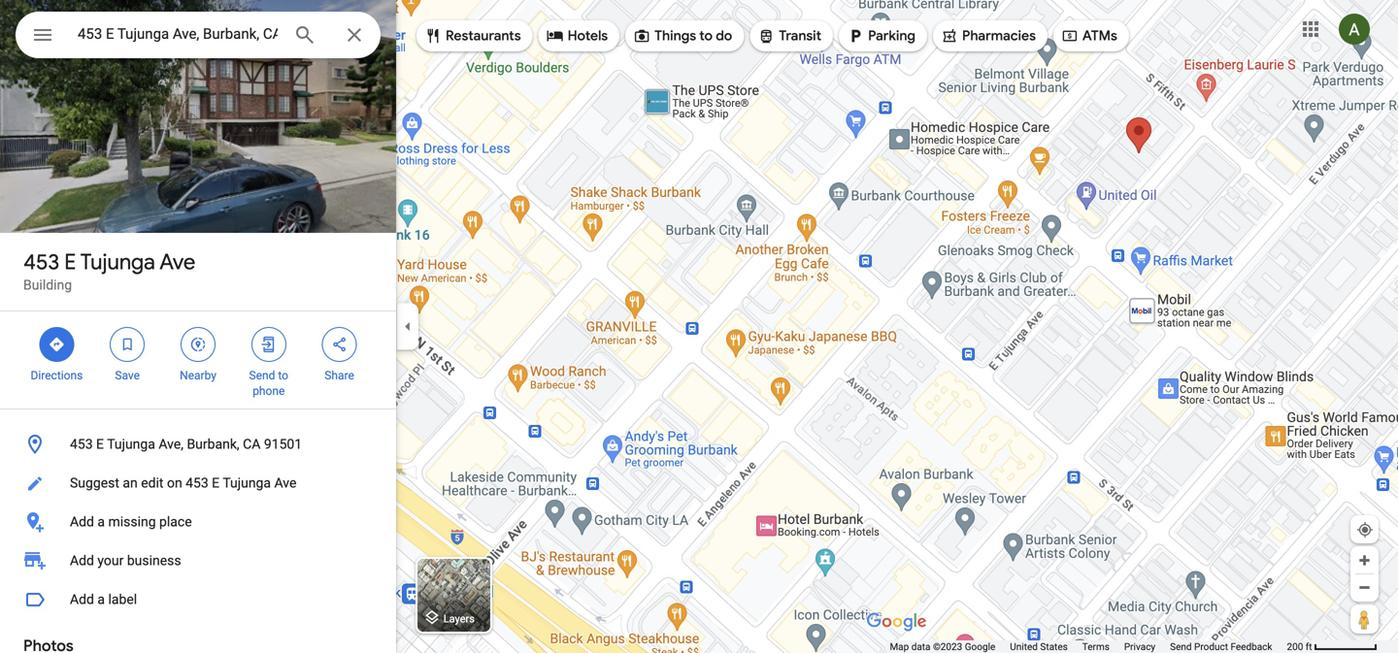 Task type: locate. For each thing, give the bounding box(es) containing it.
None field
[[78, 22, 278, 46]]

add
[[70, 514, 94, 530], [70, 553, 94, 569], [70, 592, 94, 608]]

ave inside button
[[274, 475, 297, 491]]

453 up suggest at left bottom
[[70, 436, 93, 453]]

1 add from the top
[[70, 514, 94, 530]]

privacy button
[[1124, 641, 1156, 654]]

ave
[[159, 249, 195, 276], [274, 475, 297, 491]]

0 vertical spatial to
[[699, 27, 713, 45]]

add a label button
[[0, 581, 396, 620]]

add left your at the left bottom
[[70, 553, 94, 569]]

ca
[[243, 436, 261, 453]]

2 vertical spatial 453
[[186, 475, 209, 491]]

parking
[[868, 27, 916, 45]]

1 horizontal spatial ave
[[274, 475, 297, 491]]

a left label
[[97, 592, 105, 608]]

1 vertical spatial a
[[97, 592, 105, 608]]

0 vertical spatial add
[[70, 514, 94, 530]]

200 ft button
[[1287, 641, 1378, 653]]

to left do
[[699, 27, 713, 45]]

1 vertical spatial e
[[96, 436, 104, 453]]

e
[[64, 249, 76, 276], [96, 436, 104, 453], [212, 475, 220, 491]]

e for ave,
[[96, 436, 104, 453]]


[[941, 25, 958, 47]]

e for ave
[[64, 249, 76, 276]]

pharmacies
[[962, 27, 1036, 45]]

united
[[1010, 641, 1038, 653]]


[[847, 25, 864, 47]]

directions
[[31, 369, 83, 383]]

0 vertical spatial e
[[64, 249, 76, 276]]

send inside send to phone
[[249, 369, 275, 383]]

0 horizontal spatial send
[[249, 369, 275, 383]]

2 vertical spatial tujunga
[[223, 475, 271, 491]]

453 inside 453 e tujunga ave building
[[23, 249, 59, 276]]

add a missing place button
[[0, 503, 396, 542]]

0 vertical spatial send
[[249, 369, 275, 383]]

2 add from the top
[[70, 553, 94, 569]]

0 horizontal spatial to
[[278, 369, 288, 383]]

453
[[23, 249, 59, 276], [70, 436, 93, 453], [186, 475, 209, 491]]

0 vertical spatial a
[[97, 514, 105, 530]]

send inside button
[[1170, 641, 1192, 653]]

label
[[108, 592, 137, 608]]

zoom out image
[[1358, 581, 1372, 595]]

e up building
[[64, 249, 76, 276]]

show your location image
[[1357, 521, 1374, 539]]

tujunga up an
[[107, 436, 155, 453]]

1 vertical spatial add
[[70, 553, 94, 569]]

0 vertical spatial 453
[[23, 249, 59, 276]]

footer inside google maps element
[[890, 641, 1287, 654]]

actions for 453 e tujunga ave region
[[0, 312, 396, 409]]

add your business link
[[0, 542, 396, 581]]

tujunga inside 453 e tujunga ave building
[[80, 249, 155, 276]]

1 a from the top
[[97, 514, 105, 530]]

0 horizontal spatial ave
[[159, 249, 195, 276]]

to inside  things to do
[[699, 27, 713, 45]]

453 for ave
[[23, 249, 59, 276]]


[[260, 334, 278, 355]]

save
[[115, 369, 140, 383]]

 transit
[[758, 25, 822, 47]]

edit
[[141, 475, 164, 491]]

add a label
[[70, 592, 137, 608]]

a for missing
[[97, 514, 105, 530]]

to up phone
[[278, 369, 288, 383]]

tujunga for ave
[[80, 249, 155, 276]]

send
[[249, 369, 275, 383], [1170, 641, 1192, 653]]

united states button
[[1010, 641, 1068, 654]]

footer containing map data ©2023 google
[[890, 641, 1287, 654]]

tujunga down ca
[[223, 475, 271, 491]]

tujunga up 
[[80, 249, 155, 276]]

0 vertical spatial ave
[[159, 249, 195, 276]]

hotels
[[568, 27, 608, 45]]

a left missing
[[97, 514, 105, 530]]

2 a from the top
[[97, 592, 105, 608]]

2 vertical spatial e
[[212, 475, 220, 491]]

453 E Tujunga Ave, Burbank, CA 91501 field
[[16, 12, 381, 58]]

collapse side panel image
[[397, 316, 419, 337]]

share
[[325, 369, 354, 383]]

453 inside button
[[70, 436, 93, 453]]

453 inside button
[[186, 475, 209, 491]]

1 horizontal spatial send
[[1170, 641, 1192, 653]]

add for add a missing place
[[70, 514, 94, 530]]


[[1061, 25, 1079, 47]]

things
[[655, 27, 696, 45]]

do
[[716, 27, 732, 45]]

terms
[[1082, 641, 1110, 653]]

ave up 
[[159, 249, 195, 276]]


[[424, 25, 442, 47]]

add left label
[[70, 592, 94, 608]]

google
[[965, 641, 996, 653]]


[[546, 25, 564, 47]]

send left product
[[1170, 641, 1192, 653]]

0 horizontal spatial e
[[64, 249, 76, 276]]

layers
[[443, 613, 475, 625]]

1 vertical spatial to
[[278, 369, 288, 383]]

send up phone
[[249, 369, 275, 383]]

suggest
[[70, 475, 119, 491]]

 button
[[16, 12, 70, 62]]

tujunga inside button
[[107, 436, 155, 453]]

to
[[699, 27, 713, 45], [278, 369, 288, 383]]

a
[[97, 514, 105, 530], [97, 592, 105, 608]]

e down burbank,
[[212, 475, 220, 491]]

e inside 453 e tujunga ave building
[[64, 249, 76, 276]]

2 horizontal spatial e
[[212, 475, 220, 491]]

1 vertical spatial tujunga
[[107, 436, 155, 453]]

453 e tujunga ave building
[[23, 249, 195, 293]]

google account: angela cha  
(angela.cha@adept.ai) image
[[1339, 14, 1370, 45]]

453 right on
[[186, 475, 209, 491]]

3 add from the top
[[70, 592, 94, 608]]

1 vertical spatial ave
[[274, 475, 297, 491]]

send product feedback button
[[1170, 641, 1273, 654]]

200 ft
[[1287, 641, 1312, 653]]

 hotels
[[546, 25, 608, 47]]

a for label
[[97, 592, 105, 608]]

2 horizontal spatial 453
[[186, 475, 209, 491]]

footer
[[890, 641, 1287, 654]]

add for add a label
[[70, 592, 94, 608]]

1 horizontal spatial 453
[[70, 436, 93, 453]]


[[119, 334, 136, 355]]

0 vertical spatial tujunga
[[80, 249, 155, 276]]

1 horizontal spatial e
[[96, 436, 104, 453]]

phone
[[253, 385, 285, 398]]

e up suggest at left bottom
[[96, 436, 104, 453]]

privacy
[[1124, 641, 1156, 653]]

tujunga
[[80, 249, 155, 276], [107, 436, 155, 453], [223, 475, 271, 491]]

e inside button
[[96, 436, 104, 453]]

terms button
[[1082, 641, 1110, 654]]

1 horizontal spatial to
[[699, 27, 713, 45]]

1 vertical spatial send
[[1170, 641, 1192, 653]]

453 up building
[[23, 249, 59, 276]]

ave down the 91501
[[274, 475, 297, 491]]

2 vertical spatial add
[[70, 592, 94, 608]]

0 horizontal spatial 453
[[23, 249, 59, 276]]

data
[[911, 641, 931, 653]]


[[189, 334, 207, 355]]

 restaurants
[[424, 25, 521, 47]]

add down suggest at left bottom
[[70, 514, 94, 530]]

1 vertical spatial 453
[[70, 436, 93, 453]]

 pharmacies
[[941, 25, 1036, 47]]



Task type: vqa. For each thing, say whether or not it's contained in the screenshot.
453 associated with Ave,
yes



Task type: describe. For each thing, give the bounding box(es) containing it.
an
[[123, 475, 138, 491]]

restaurants
[[446, 27, 521, 45]]

add your business
[[70, 553, 181, 569]]

 search field
[[16, 12, 381, 62]]

add a missing place
[[70, 514, 192, 530]]

tujunga inside button
[[223, 475, 271, 491]]

google maps element
[[0, 0, 1398, 654]]

map data ©2023 google
[[890, 641, 996, 653]]

add for add your business
[[70, 553, 94, 569]]

map
[[890, 641, 909, 653]]

united states
[[1010, 641, 1068, 653]]

e inside button
[[212, 475, 220, 491]]

your
[[97, 553, 124, 569]]

feedback
[[1231, 641, 1273, 653]]

product
[[1194, 641, 1228, 653]]

453 e tujunga ave main content
[[0, 0, 396, 654]]

tujunga for ave,
[[107, 436, 155, 453]]

ave inside 453 e tujunga ave building
[[159, 249, 195, 276]]

 atms
[[1061, 25, 1118, 47]]

zoom in image
[[1358, 553, 1372, 568]]

suggest an edit on 453 e tujunga ave button
[[0, 464, 396, 503]]

 parking
[[847, 25, 916, 47]]

atms
[[1083, 27, 1118, 45]]

453 e tujunga ave, burbank, ca 91501 button
[[0, 425, 396, 464]]

send to phone
[[249, 369, 288, 398]]

business
[[127, 553, 181, 569]]

send for send product feedback
[[1170, 641, 1192, 653]]

ave,
[[159, 436, 184, 453]]


[[31, 21, 54, 49]]

©2023
[[933, 641, 963, 653]]

on
[[167, 475, 182, 491]]

to inside send to phone
[[278, 369, 288, 383]]

burbank,
[[187, 436, 240, 453]]

show street view coverage image
[[1351, 605, 1379, 634]]

transit
[[779, 27, 822, 45]]

nearby
[[180, 369, 216, 383]]


[[633, 25, 651, 47]]

 things to do
[[633, 25, 732, 47]]

send for send to phone
[[249, 369, 275, 383]]

place
[[159, 514, 192, 530]]


[[48, 334, 65, 355]]

200
[[1287, 641, 1303, 653]]

send product feedback
[[1170, 641, 1273, 653]]

states
[[1040, 641, 1068, 653]]


[[331, 334, 348, 355]]

453 e tujunga ave, burbank, ca 91501
[[70, 436, 302, 453]]

453 for ave,
[[70, 436, 93, 453]]

missing
[[108, 514, 156, 530]]

none field inside 453 e tujunga ave, burbank, ca 91501 field
[[78, 22, 278, 46]]


[[758, 25, 775, 47]]

ft
[[1306, 641, 1312, 653]]

suggest an edit on 453 e tujunga ave
[[70, 475, 297, 491]]

91501
[[264, 436, 302, 453]]

building
[[23, 277, 72, 293]]



